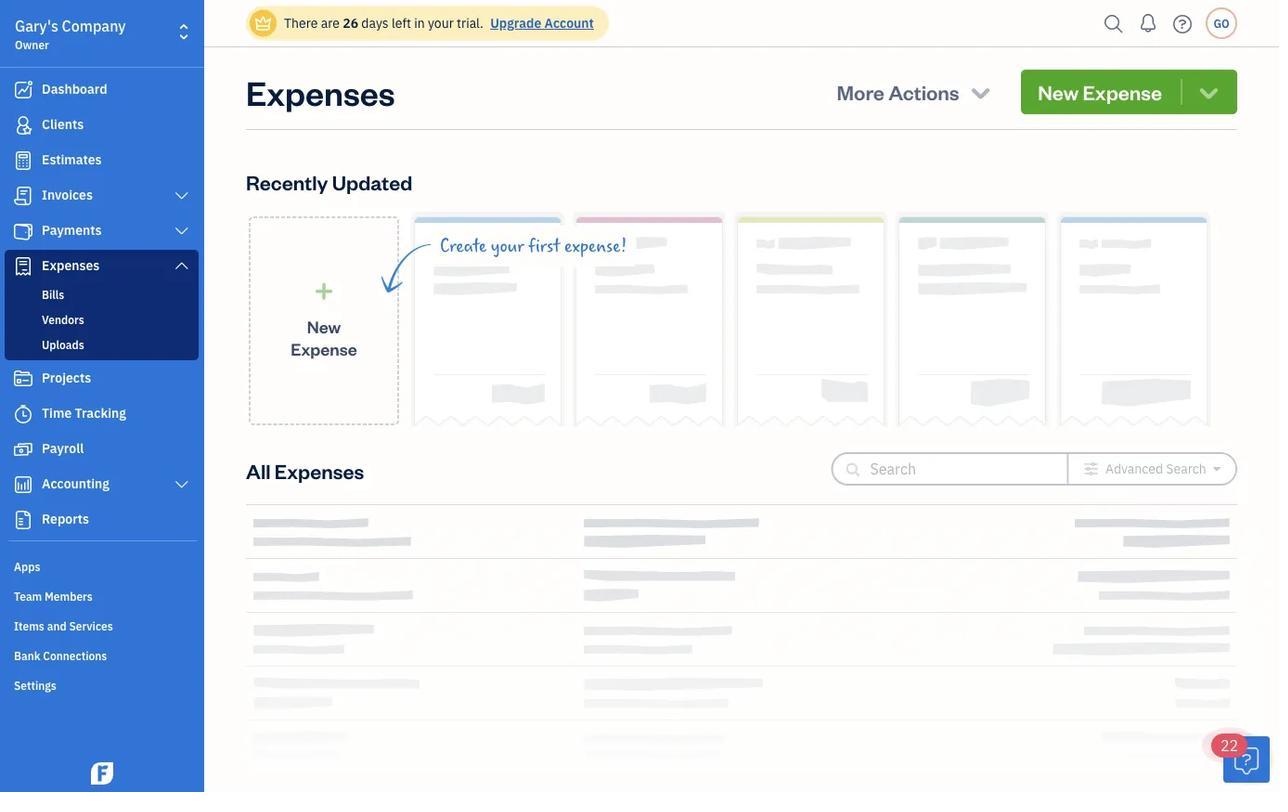Task type: locate. For each thing, give the bounding box(es) containing it.
uploads link
[[8, 333, 195, 356]]

new expense button
[[1022, 70, 1238, 114]]

0 horizontal spatial expense
[[291, 338, 357, 360]]

estimates link
[[5, 144, 199, 177]]

your
[[428, 14, 454, 32], [491, 236, 524, 256]]

1 chevron large down image from the top
[[173, 189, 190, 203]]

new
[[1039, 78, 1079, 105], [307, 316, 341, 337]]

create
[[440, 236, 487, 256]]

expenses right all
[[275, 457, 364, 484]]

more
[[837, 78, 885, 105]]

recently
[[246, 169, 328, 195]]

expense down the plus image
[[291, 338, 357, 360]]

expenses up bills
[[42, 257, 100, 274]]

1 vertical spatial expenses
[[42, 257, 100, 274]]

there are 26 days left in your trial. upgrade account
[[284, 14, 594, 32]]

new inside button
[[1039, 78, 1079, 105]]

first
[[529, 236, 560, 256]]

vendors
[[42, 312, 84, 327]]

go to help image
[[1168, 10, 1198, 38]]

gary's company owner
[[15, 16, 126, 52]]

your left first
[[491, 236, 524, 256]]

bank connections
[[14, 648, 107, 663]]

2 vertical spatial chevron large down image
[[173, 477, 190, 492]]

main element
[[0, 0, 251, 792]]

1 horizontal spatial expense
[[1083, 78, 1163, 105]]

2 chevron large down image from the top
[[173, 224, 190, 239]]

settings
[[14, 678, 56, 693]]

create your first expense!
[[440, 236, 627, 256]]

vendors link
[[8, 308, 195, 331]]

new expense
[[1039, 78, 1163, 105], [291, 316, 357, 360]]

3 chevron large down image from the top
[[173, 477, 190, 492]]

left
[[392, 14, 411, 32]]

clients
[[42, 116, 84, 133]]

your right "in"
[[428, 14, 454, 32]]

updated
[[332, 169, 413, 195]]

chevron large down image inside the payments link
[[173, 224, 190, 239]]

time
[[42, 404, 72, 422]]

account
[[545, 14, 594, 32]]

estimate image
[[12, 151, 34, 170]]

1 vertical spatial chevron large down image
[[173, 224, 190, 239]]

0 vertical spatial expenses
[[246, 70, 395, 114]]

1 horizontal spatial new expense
[[1039, 78, 1163, 105]]

0 horizontal spatial new
[[307, 316, 341, 337]]

bank connections link
[[5, 641, 199, 669]]

chevron large down image inside invoices link
[[173, 189, 190, 203]]

1 vertical spatial expense
[[291, 338, 357, 360]]

accounting
[[42, 475, 110, 492]]

expense down search "image"
[[1083, 78, 1163, 105]]

new down the plus image
[[307, 316, 341, 337]]

projects
[[42, 369, 91, 386]]

search image
[[1100, 10, 1129, 38]]

team
[[14, 589, 42, 604]]

0 vertical spatial expense
[[1083, 78, 1163, 105]]

new expense inside button
[[1039, 78, 1163, 105]]

actions
[[889, 78, 960, 105]]

projects link
[[5, 362, 199, 396]]

0 vertical spatial new expense
[[1039, 78, 1163, 105]]

trial.
[[457, 14, 484, 32]]

22 button
[[1212, 734, 1271, 783]]

0 vertical spatial chevron large down image
[[173, 189, 190, 203]]

0 vertical spatial your
[[428, 14, 454, 32]]

new expense link
[[249, 216, 399, 425]]

expenses inside the "main" element
[[42, 257, 100, 274]]

1 vertical spatial new
[[307, 316, 341, 337]]

invoices
[[42, 186, 93, 203]]

client image
[[12, 116, 34, 135]]

new expense down search "image"
[[1039, 78, 1163, 105]]

expenses
[[246, 70, 395, 114], [42, 257, 100, 274], [275, 457, 364, 484]]

recently updated
[[246, 169, 413, 195]]

apps link
[[5, 552, 199, 580]]

money image
[[12, 440, 34, 459]]

1 horizontal spatial new
[[1039, 78, 1079, 105]]

new expense button
[[1022, 70, 1238, 114]]

and
[[47, 619, 67, 633]]

1 horizontal spatial your
[[491, 236, 524, 256]]

payments
[[42, 222, 102, 239]]

expenses down are
[[246, 70, 395, 114]]

0 horizontal spatial new expense
[[291, 316, 357, 360]]

notifications image
[[1134, 5, 1164, 42]]

1 vertical spatial new expense
[[291, 316, 357, 360]]

1 vertical spatial your
[[491, 236, 524, 256]]

more actions
[[837, 78, 960, 105]]

team members link
[[5, 581, 199, 609]]

there
[[284, 14, 318, 32]]

go
[[1214, 16, 1230, 31]]

tracking
[[75, 404, 126, 422]]

time tracking link
[[5, 398, 199, 431]]

new right chevrondown image at the right of page
[[1039, 78, 1079, 105]]

0 vertical spatial new
[[1039, 78, 1079, 105]]

clients link
[[5, 109, 199, 142]]

new expense down the plus image
[[291, 316, 357, 360]]

payments link
[[5, 215, 199, 248]]

reports link
[[5, 503, 199, 537]]

owner
[[15, 37, 49, 52]]

expense!
[[565, 236, 627, 256]]

expense
[[1083, 78, 1163, 105], [291, 338, 357, 360]]

chevron large down image
[[173, 189, 190, 203], [173, 224, 190, 239], [173, 477, 190, 492]]

all expenses
[[246, 457, 364, 484]]



Task type: describe. For each thing, give the bounding box(es) containing it.
expense image
[[12, 257, 34, 276]]

upgrade
[[491, 14, 542, 32]]

go button
[[1206, 7, 1238, 39]]

chart image
[[12, 476, 34, 494]]

more actions button
[[821, 70, 1011, 114]]

members
[[45, 589, 93, 604]]

chevrondown image
[[969, 79, 994, 105]]

timer image
[[12, 405, 34, 424]]

expenses link
[[5, 250, 199, 283]]

chevron large down image for invoices
[[173, 189, 190, 203]]

connections
[[43, 648, 107, 663]]

items and services link
[[5, 611, 199, 639]]

bank
[[14, 648, 40, 663]]

2 vertical spatial expenses
[[275, 457, 364, 484]]

gary's
[[15, 16, 58, 36]]

payroll
[[42, 440, 84, 457]]

team members
[[14, 589, 93, 604]]

in
[[414, 14, 425, 32]]

items
[[14, 619, 44, 633]]

invoices link
[[5, 179, 199, 213]]

dashboard link
[[5, 73, 199, 107]]

upgrade account link
[[487, 14, 594, 32]]

days
[[362, 14, 389, 32]]

settings link
[[5, 671, 199, 698]]

invoice image
[[12, 187, 34, 205]]

estimates
[[42, 151, 102, 168]]

uploads
[[42, 337, 84, 352]]

bills link
[[8, 283, 195, 306]]

crown image
[[254, 13, 273, 33]]

Search text field
[[871, 454, 1038, 484]]

apps
[[14, 559, 40, 574]]

reports
[[42, 510, 89, 528]]

time tracking
[[42, 404, 126, 422]]

company
[[62, 16, 126, 36]]

chevrondown image
[[1197, 79, 1222, 105]]

22
[[1221, 736, 1239, 756]]

freshbooks image
[[87, 762, 117, 785]]

0 horizontal spatial your
[[428, 14, 454, 32]]

dashboard image
[[12, 81, 34, 99]]

items and services
[[14, 619, 113, 633]]

all
[[246, 457, 271, 484]]

chevron large down image for payments
[[173, 224, 190, 239]]

new inside new expense
[[307, 316, 341, 337]]

dashboard
[[42, 80, 107, 98]]

payroll link
[[5, 433, 199, 466]]

26
[[343, 14, 359, 32]]

are
[[321, 14, 340, 32]]

services
[[69, 619, 113, 633]]

bills
[[42, 287, 64, 302]]

chevron large down image for accounting
[[173, 477, 190, 492]]

accounting link
[[5, 468, 199, 502]]

project image
[[12, 370, 34, 388]]

chevron large down image
[[173, 258, 190, 273]]

payment image
[[12, 222, 34, 241]]

resource center badge image
[[1224, 736, 1271, 783]]

plus image
[[313, 282, 335, 301]]

expense inside button
[[1083, 78, 1163, 105]]

report image
[[12, 511, 34, 529]]



Task type: vqa. For each thing, say whether or not it's contained in the screenshot.
Payments
yes



